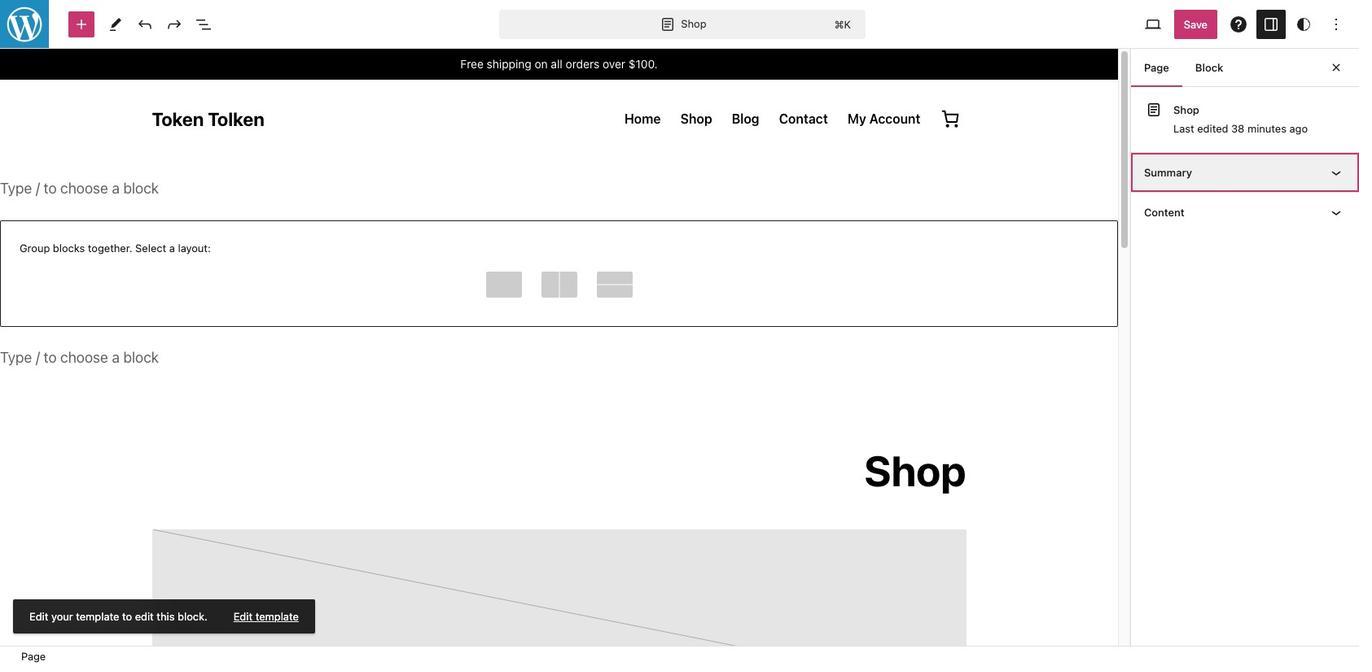 Task type: vqa. For each thing, say whether or not it's contained in the screenshot.
THE "CHARACTERS" to the bottom
no



Task type: locate. For each thing, give the bounding box(es) containing it.
0 vertical spatial shop
[[681, 17, 706, 30]]

summary button
[[1131, 153, 1359, 192]]

0 horizontal spatial shop
[[681, 17, 706, 30]]

editor top bar region
[[0, 0, 1359, 49]]

save button
[[1174, 9, 1217, 39]]

1 vertical spatial page
[[21, 651, 46, 664]]

ago
[[1289, 122, 1308, 135]]

0 vertical spatial page
[[1144, 61, 1169, 74]]

block.
[[178, 611, 207, 624]]

0 horizontal spatial template
[[76, 611, 119, 624]]

1 template from the left
[[76, 611, 119, 624]]

page button
[[1131, 48, 1182, 87]]

this
[[157, 611, 175, 624]]

shop inside "editor top bar" region
[[681, 17, 706, 30]]

edit right the block.
[[233, 611, 252, 624]]

settings image
[[1261, 14, 1281, 34]]

0 horizontal spatial page
[[21, 651, 46, 664]]

1 horizontal spatial page
[[1144, 61, 1169, 74]]

1 horizontal spatial shop
[[1173, 103, 1199, 116]]

1 horizontal spatial template
[[255, 611, 299, 624]]

shop for shop
[[681, 17, 706, 30]]

2 edit from the left
[[233, 611, 252, 624]]

minutes
[[1247, 122, 1287, 135]]

2 template from the left
[[255, 611, 299, 624]]

edit left 'your'
[[29, 611, 48, 624]]

content button
[[1131, 193, 1359, 232]]

undo image
[[135, 14, 155, 34]]

last
[[1173, 122, 1194, 135]]

redo image
[[164, 14, 184, 34]]

edit
[[29, 611, 48, 624], [233, 611, 252, 624]]

edit template button
[[233, 610, 299, 625]]

1 vertical spatial shop
[[1173, 103, 1199, 116]]

1 edit from the left
[[29, 611, 48, 624]]

list view image
[[194, 14, 213, 34]]

edited
[[1197, 122, 1228, 135]]

0 horizontal spatial edit
[[29, 611, 48, 624]]

edit
[[135, 611, 154, 624]]

block
[[1195, 61, 1223, 74]]

edit template
[[233, 611, 299, 624]]

your
[[51, 611, 73, 624]]

page
[[1144, 61, 1169, 74], [21, 651, 46, 664]]

1 horizontal spatial edit
[[233, 611, 252, 624]]

styles image
[[1294, 14, 1313, 34]]

template
[[76, 611, 119, 624], [255, 611, 299, 624]]

help image
[[1229, 14, 1248, 34]]

edit inside button
[[233, 611, 252, 624]]

shop last edited 38 minutes ago
[[1173, 103, 1308, 135]]

shop
[[681, 17, 706, 30], [1173, 103, 1199, 116]]

shop inside shop last edited 38 minutes ago
[[1173, 103, 1199, 116]]



Task type: describe. For each thing, give the bounding box(es) containing it.
⌘k
[[834, 18, 851, 31]]

to
[[122, 611, 132, 624]]

view image
[[1143, 14, 1163, 34]]

edit for edit template
[[233, 611, 252, 624]]

save
[[1184, 18, 1208, 31]]

summary
[[1144, 166, 1192, 179]]

block button
[[1182, 48, 1236, 87]]

site icon image
[[0, 0, 50, 50]]

toggle block inserter image
[[72, 14, 91, 34]]

38
[[1231, 122, 1245, 135]]

content
[[1144, 206, 1185, 219]]

close settings image
[[1326, 58, 1346, 77]]

template inside "edit template" button
[[255, 611, 299, 624]]

shop for shop last edited 38 minutes ago
[[1173, 103, 1199, 116]]

edit your template to edit this block.
[[29, 611, 207, 624]]

edit for edit your template to edit this block.
[[29, 611, 48, 624]]

tools image
[[106, 14, 125, 34]]

page inside button
[[1144, 61, 1169, 74]]

options image
[[1326, 14, 1346, 34]]



